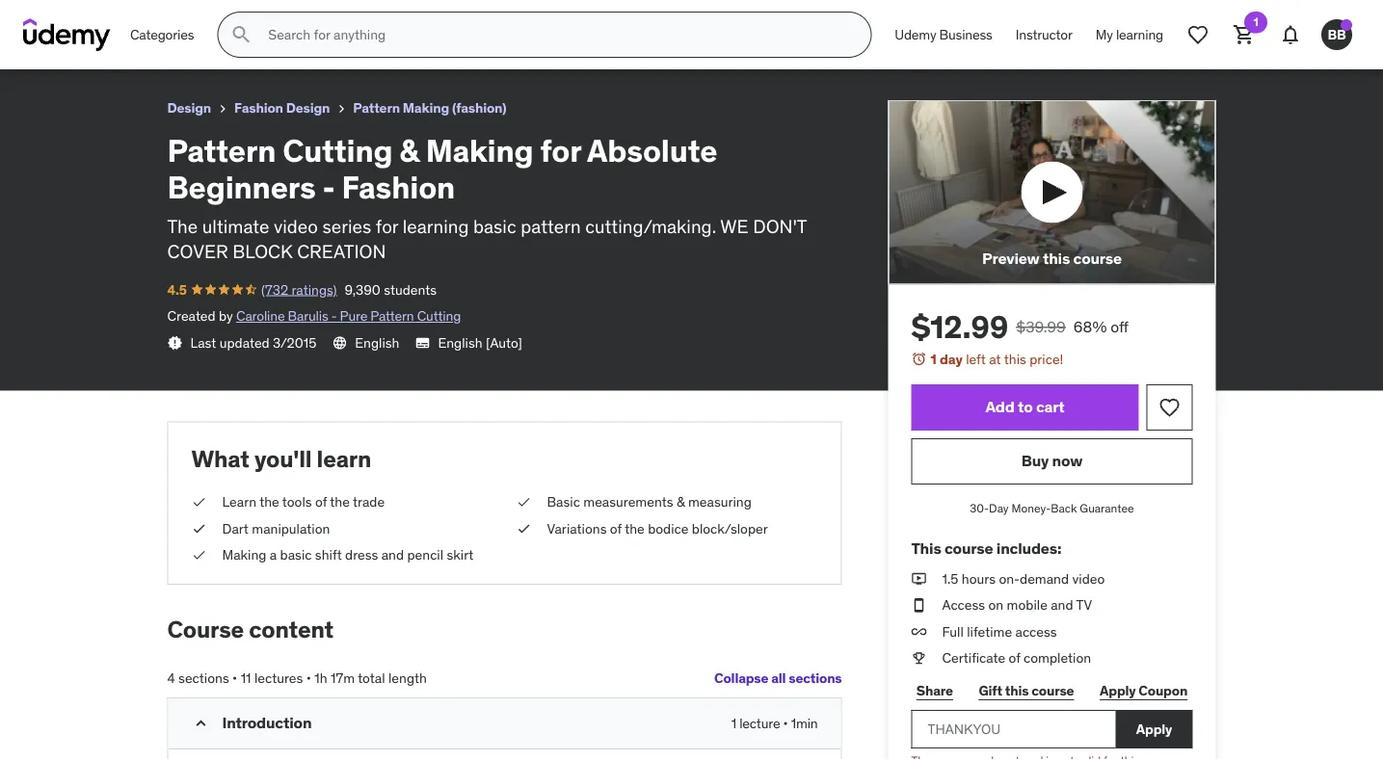 Task type: describe. For each thing, give the bounding box(es) containing it.
2 vertical spatial -
[[331, 307, 337, 325]]

udemy business link
[[883, 12, 1004, 58]]

1 vertical spatial 9,390 students
[[345, 281, 437, 298]]

$12.99 $39.99 68% off
[[911, 308, 1129, 346]]

updated
[[219, 334, 270, 351]]

certificate of completion
[[942, 650, 1091, 667]]

• for 1
[[783, 715, 788, 732]]

series
[[322, 215, 371, 238]]

pattern for pattern making (fashion)
[[353, 99, 400, 117]]

content
[[249, 615, 334, 644]]

ultimate
[[202, 215, 269, 238]]

mobile
[[1007, 597, 1048, 614]]

introduction
[[222, 713, 312, 733]]

created
[[167, 307, 216, 325]]

day
[[989, 501, 1009, 515]]

course content
[[167, 615, 334, 644]]

30-
[[970, 501, 989, 515]]

- for pattern cutting & making for absolute beginners - fashion the ultimate video series for learning basic pattern cutting/making. we don't cover block creation
[[322, 168, 335, 206]]

course for preview this course
[[1073, 249, 1122, 268]]

pattern cutting & making for absolute beginners - fashion the ultimate video series for learning basic pattern cutting/making. we don't cover block creation
[[167, 131, 807, 263]]

[auto]
[[486, 334, 522, 351]]

pattern making (fashion)
[[353, 99, 506, 117]]

my learning link
[[1084, 12, 1175, 58]]

0 horizontal spatial 9,390 students
[[141, 34, 233, 51]]

making left (fashion)
[[403, 99, 449, 117]]

video inside pattern cutting & making for absolute beginners - fashion the ultimate video series for learning basic pattern cutting/making. we don't cover block creation
[[274, 215, 318, 238]]

by
[[219, 307, 233, 325]]

1 horizontal spatial the
[[330, 493, 350, 511]]

total
[[358, 669, 385, 687]]

absolute for pattern cutting & making for absolute beginners - fashion
[[228, 8, 294, 28]]

0 horizontal spatial basic
[[280, 547, 312, 564]]

making down dart
[[222, 547, 266, 564]]

the
[[167, 215, 198, 238]]

xsmall image for full lifetime access
[[911, 623, 927, 642]]

of for what you'll learn
[[610, 520, 622, 537]]

$39.99
[[1016, 317, 1066, 337]]

udemy
[[895, 26, 936, 43]]

what
[[191, 445, 249, 474]]

1 day left at this price!
[[931, 351, 1063, 368]]

full
[[942, 623, 964, 640]]

preview
[[982, 249, 1040, 268]]

gift this course link
[[974, 672, 1079, 711]]

dart
[[222, 520, 249, 537]]

1h 17m
[[314, 669, 355, 687]]

block
[[233, 240, 293, 263]]

we
[[720, 215, 748, 238]]

apply coupon button
[[1095, 672, 1193, 711]]

learn the tools of the trade
[[222, 493, 385, 511]]

0 horizontal spatial and
[[381, 547, 404, 564]]

trade
[[353, 493, 385, 511]]

lectures
[[254, 669, 303, 687]]

30-day money-back guarantee
[[970, 501, 1134, 515]]

sections inside "dropdown button"
[[789, 669, 842, 687]]

measurements
[[583, 493, 673, 511]]

xsmall image for last updated 3/2015
[[167, 335, 183, 351]]

bb link
[[1314, 12, 1360, 58]]

fashion for pattern cutting & making for absolute beginners - fashion
[[386, 8, 443, 28]]

xsmall image for making a basic shift dress and pencil skirt
[[191, 546, 207, 565]]

add to cart button
[[911, 384, 1139, 431]]

learning inside pattern cutting & making for absolute beginners - fashion the ultimate video series for learning basic pattern cutting/making. we don't cover block creation
[[403, 215, 469, 238]]

0 horizontal spatial of
[[315, 493, 327, 511]]

add
[[985, 397, 1015, 417]]

tools
[[282, 493, 312, 511]]

completion
[[1024, 650, 1091, 667]]

lecture
[[739, 715, 780, 732]]

preview this course
[[982, 249, 1122, 268]]

alarm image
[[911, 351, 927, 366]]

add to wishlist image
[[1158, 396, 1181, 419]]

2 vertical spatial cutting
[[417, 307, 461, 325]]

this for preview
[[1043, 249, 1070, 268]]

2 sections from the left
[[178, 669, 229, 687]]

collapse all sections button
[[714, 659, 842, 698]]

xsmall image for variations of the bodice block/sloper
[[516, 519, 532, 538]]

1 for 1 lecture • 1min
[[731, 715, 736, 732]]

apply coupon
[[1100, 682, 1188, 700]]

access on mobile and tv
[[942, 597, 1092, 614]]

xsmall image for dart manipulation
[[191, 519, 207, 538]]

gift this course
[[979, 682, 1074, 700]]

now
[[1052, 451, 1083, 471]]

closed captions image
[[415, 335, 430, 351]]

cart
[[1036, 397, 1065, 417]]

access
[[1015, 623, 1057, 640]]

0 horizontal spatial (732
[[57, 34, 84, 51]]

bb
[[1328, 26, 1346, 43]]

1 link
[[1221, 12, 1267, 58]]

at
[[989, 351, 1001, 368]]

basic inside pattern cutting & making for absolute beginners - fashion the ultimate video series for learning basic pattern cutting/making. we don't cover block creation
[[473, 215, 516, 238]]

2 vertical spatial for
[[376, 215, 398, 238]]

& for pattern cutting & making for absolute beginners - fashion
[[133, 8, 143, 28]]

1 vertical spatial this
[[1004, 351, 1026, 368]]

basic measurements & measuring
[[547, 493, 752, 511]]

beginners for pattern cutting & making for absolute beginners - fashion
[[297, 8, 373, 28]]

pure
[[340, 307, 367, 325]]

0 horizontal spatial the
[[259, 493, 279, 511]]

cutting for pattern cutting & making for absolute beginners - fashion
[[74, 8, 130, 28]]

business
[[939, 26, 992, 43]]

last
[[190, 334, 216, 351]]

xsmall image right design link
[[215, 101, 230, 117]]

hours
[[962, 570, 996, 587]]

beginners for pattern cutting & making for absolute beginners - fashion the ultimate video series for learning basic pattern cutting/making. we don't cover block creation
[[167, 168, 316, 206]]

collapse all sections
[[714, 669, 842, 687]]

pattern making (fashion) link
[[353, 96, 506, 120]]

course language image
[[332, 335, 347, 351]]

(fashion)
[[452, 99, 506, 117]]

1 vertical spatial fashion
[[234, 99, 283, 117]]

small image
[[191, 714, 211, 733]]

instructor link
[[1004, 12, 1084, 58]]

for for pattern cutting & making for absolute beginners - fashion
[[204, 8, 225, 28]]

off
[[1110, 317, 1129, 337]]

pattern
[[521, 215, 581, 238]]

variations of the bodice block/sloper
[[547, 520, 768, 537]]

0 vertical spatial 9,390
[[141, 34, 177, 51]]

creation
[[297, 240, 386, 263]]

1 design from the left
[[167, 99, 211, 117]]

THANKYOU text field
[[911, 711, 1116, 749]]

course for gift this course
[[1032, 682, 1074, 700]]

on
[[988, 597, 1004, 614]]

share button
[[911, 672, 958, 711]]

day
[[940, 351, 963, 368]]

what you'll learn
[[191, 445, 371, 474]]

collapse
[[714, 669, 768, 687]]

block/sloper
[[692, 520, 768, 537]]

english for english [auto]
[[438, 334, 483, 351]]

buy
[[1021, 451, 1049, 471]]

1 horizontal spatial and
[[1051, 597, 1073, 614]]

buy now
[[1021, 451, 1083, 471]]

caroline
[[236, 307, 285, 325]]



Task type: vqa. For each thing, say whether or not it's contained in the screenshot.
440+ hands-on exercises on the right of the page
no



Task type: locate. For each thing, give the bounding box(es) containing it.
11
[[241, 669, 251, 687]]

0 horizontal spatial (732 ratings)
[[57, 34, 133, 51]]

variations
[[547, 520, 607, 537]]

created by caroline barulis - pure pattern cutting
[[167, 307, 461, 325]]

1 inside 1 link
[[1253, 14, 1258, 29]]

beginners
[[297, 8, 373, 28], [167, 168, 316, 206]]

the up dart manipulation
[[259, 493, 279, 511]]

1 horizontal spatial (732 ratings)
[[261, 281, 337, 298]]

1.5 hours on-demand video
[[942, 570, 1105, 587]]

apply for apply
[[1136, 721, 1172, 738]]

my
[[1096, 26, 1113, 43]]

xsmall image for certificate of completion
[[911, 649, 927, 668]]

• left 1h 17m
[[306, 669, 311, 687]]

0 vertical spatial for
[[204, 8, 225, 28]]

1 vertical spatial 4.5
[[167, 281, 187, 298]]

0 vertical spatial cutting
[[74, 8, 130, 28]]

and right dress on the left of the page
[[381, 547, 404, 564]]

1 vertical spatial cutting
[[283, 131, 393, 169]]

0 vertical spatial video
[[274, 215, 318, 238]]

back
[[1051, 501, 1077, 515]]

cutting left categories
[[74, 8, 130, 28]]

2 vertical spatial fashion
[[342, 168, 455, 206]]

1 horizontal spatial for
[[376, 215, 398, 238]]

0 horizontal spatial 1
[[731, 715, 736, 732]]

0 horizontal spatial 9,390
[[141, 34, 177, 51]]

& down pattern making (fashion) link
[[399, 131, 419, 169]]

0 vertical spatial fashion
[[386, 8, 443, 28]]

includes:
[[996, 538, 1061, 558]]

0 horizontal spatial design
[[167, 99, 211, 117]]

1 vertical spatial basic
[[280, 547, 312, 564]]

course up hours
[[944, 538, 993, 558]]

(732 up caroline
[[261, 281, 288, 298]]

shopping cart with 1 item image
[[1233, 23, 1256, 46]]

fashion up series
[[342, 168, 455, 206]]

pencil
[[407, 547, 443, 564]]

0 vertical spatial &
[[133, 8, 143, 28]]

• for 4
[[232, 669, 237, 687]]

2 horizontal spatial &
[[677, 493, 685, 511]]

fashion inside pattern cutting & making for absolute beginners - fashion the ultimate video series for learning basic pattern cutting/making. we don't cover block creation
[[342, 168, 455, 206]]

video up block
[[274, 215, 318, 238]]

1 vertical spatial -
[[322, 168, 335, 206]]

cutting up closed captions image
[[417, 307, 461, 325]]

0 horizontal spatial video
[[274, 215, 318, 238]]

course
[[167, 615, 244, 644]]

basic
[[547, 493, 580, 511]]

1 vertical spatial for
[[540, 131, 581, 169]]

xsmall image left 1.5
[[911, 569, 927, 588]]

1 vertical spatial and
[[1051, 597, 1073, 614]]

0 vertical spatial (732
[[57, 34, 84, 51]]

pattern cutting & making for absolute beginners - fashion
[[15, 8, 443, 28]]

barulis
[[288, 307, 328, 325]]

4.5
[[15, 34, 35, 51], [167, 281, 187, 298]]

apply down coupon
[[1136, 721, 1172, 738]]

0 vertical spatial course
[[1073, 249, 1122, 268]]

basic
[[473, 215, 516, 238], [280, 547, 312, 564]]

dress
[[345, 547, 378, 564]]

xsmall image left learn
[[191, 493, 207, 512]]

cutting/making.
[[585, 215, 716, 238]]

basic left pattern in the left of the page
[[473, 215, 516, 238]]

1 english from the left
[[355, 334, 399, 351]]

apply inside button
[[1136, 721, 1172, 738]]

of down full lifetime access
[[1009, 650, 1020, 667]]

bodice
[[648, 520, 689, 537]]

1 for 1
[[1253, 14, 1258, 29]]

xsmall image left variations
[[516, 519, 532, 538]]

buy now button
[[911, 438, 1193, 485]]

(732 left "categories" dropdown button
[[57, 34, 84, 51]]

xsmall image for access on mobile and tv
[[911, 596, 927, 615]]

categories
[[130, 26, 194, 43]]

this course includes:
[[911, 538, 1061, 558]]

1 vertical spatial students
[[384, 281, 437, 298]]

0 vertical spatial of
[[315, 493, 327, 511]]

on-
[[999, 570, 1020, 587]]

shift
[[315, 547, 342, 564]]

pattern for pattern cutting & making for absolute beginners - fashion the ultimate video series for learning basic pattern cutting/making. we don't cover block creation
[[167, 131, 276, 169]]

0 horizontal spatial english
[[355, 334, 399, 351]]

9,390 up design link
[[141, 34, 177, 51]]

9,390
[[141, 34, 177, 51], [345, 281, 381, 298]]

course
[[1073, 249, 1122, 268], [944, 538, 993, 558], [1032, 682, 1074, 700]]

0 vertical spatial apply
[[1100, 682, 1136, 700]]

1 horizontal spatial (732
[[261, 281, 288, 298]]

2 vertical spatial this
[[1005, 682, 1029, 700]]

fashion design link
[[234, 96, 330, 120]]

1 horizontal spatial english
[[438, 334, 483, 351]]

2 english from the left
[[438, 334, 483, 351]]

of for this course includes:
[[1009, 650, 1020, 667]]

fashion
[[386, 8, 443, 28], [234, 99, 283, 117], [342, 168, 455, 206]]

left
[[966, 351, 986, 368]]

- inside pattern cutting & making for absolute beginners - fashion the ultimate video series for learning basic pattern cutting/making. we don't cover block creation
[[322, 168, 335, 206]]

this right at in the top of the page
[[1004, 351, 1026, 368]]

the left trade
[[330, 493, 350, 511]]

xsmall image left last
[[167, 335, 183, 351]]

(732 ratings)
[[57, 34, 133, 51], [261, 281, 337, 298]]

caroline barulis - pure pattern cutting link
[[236, 307, 461, 325]]

• left 1min on the right
[[783, 715, 788, 732]]

0 vertical spatial basic
[[473, 215, 516, 238]]

categories button
[[119, 12, 206, 58]]

2 horizontal spatial for
[[540, 131, 581, 169]]

this for gift
[[1005, 682, 1029, 700]]

learning right my
[[1116, 26, 1163, 43]]

1 right alarm icon
[[931, 351, 937, 368]]

learn
[[317, 445, 371, 474]]

udemy image
[[23, 18, 111, 51]]

add to cart
[[985, 397, 1065, 417]]

1 for 1 day left at this price!
[[931, 351, 937, 368]]

of right tools
[[315, 493, 327, 511]]

sections right 4
[[178, 669, 229, 687]]

0 vertical spatial students
[[180, 34, 233, 51]]

sections right all
[[789, 669, 842, 687]]

& for basic measurements & measuring
[[677, 493, 685, 511]]

1 horizontal spatial 1
[[931, 351, 937, 368]]

9,390 students up 'pure'
[[345, 281, 437, 298]]

length
[[388, 669, 427, 687]]

making
[[146, 8, 201, 28], [403, 99, 449, 117], [426, 131, 533, 169], [222, 547, 266, 564]]

wishlist image
[[1186, 23, 1210, 46]]

coupon
[[1139, 682, 1188, 700]]

1 horizontal spatial absolute
[[587, 131, 717, 169]]

learning
[[1116, 26, 1163, 43], [403, 215, 469, 238]]

cutting
[[74, 8, 130, 28], [283, 131, 393, 169], [417, 307, 461, 325]]

this
[[911, 538, 941, 558]]

learning right series
[[403, 215, 469, 238]]

1 horizontal spatial sections
[[789, 669, 842, 687]]

1 vertical spatial learning
[[403, 215, 469, 238]]

for left submit search image
[[204, 8, 225, 28]]

you have alerts image
[[1341, 19, 1352, 31]]

making down (fashion)
[[426, 131, 533, 169]]

tv
[[1076, 597, 1092, 614]]

for for pattern cutting & making for absolute beginners - fashion the ultimate video series for learning basic pattern cutting/making. we don't cover block creation
[[540, 131, 581, 169]]

9,390 students down pattern cutting & making for absolute beginners - fashion
[[141, 34, 233, 51]]

2 horizontal spatial of
[[1009, 650, 1020, 667]]

& right udemy image
[[133, 8, 143, 28]]

2 design from the left
[[286, 99, 330, 117]]

1 vertical spatial of
[[610, 520, 622, 537]]

guarantee
[[1080, 501, 1134, 515]]

1 vertical spatial &
[[399, 131, 419, 169]]

1 horizontal spatial students
[[384, 281, 437, 298]]

for right series
[[376, 215, 398, 238]]

submit search image
[[230, 23, 253, 46]]

beginners up ultimate
[[167, 168, 316, 206]]

0 horizontal spatial &
[[133, 8, 143, 28]]

68%
[[1074, 317, 1107, 337]]

1 horizontal spatial 9,390
[[345, 281, 381, 298]]

1 lecture • 1min
[[731, 715, 818, 732]]

cover
[[167, 240, 228, 263]]

- for pattern cutting & making for absolute beginners - fashion
[[376, 8, 382, 28]]

2 vertical spatial course
[[1032, 682, 1074, 700]]

xsmall image left the full
[[911, 623, 927, 642]]

beginners right submit search image
[[297, 8, 373, 28]]

2 horizontal spatial •
[[783, 715, 788, 732]]

0 vertical spatial beginners
[[297, 8, 373, 28]]

pattern inside pattern cutting & making for absolute beginners - fashion the ultimate video series for learning basic pattern cutting/making. we don't cover block creation
[[167, 131, 276, 169]]

1 vertical spatial video
[[1072, 570, 1105, 587]]

0 vertical spatial 4.5
[[15, 34, 35, 51]]

apply for apply coupon
[[1100, 682, 1136, 700]]

course down completion
[[1032, 682, 1074, 700]]

1 vertical spatial (732 ratings)
[[261, 281, 337, 298]]

cutting inside pattern cutting & making for absolute beginners - fashion the ultimate video series for learning basic pattern cutting/making. we don't cover block creation
[[283, 131, 393, 169]]

gift
[[979, 682, 1002, 700]]

english [auto]
[[438, 334, 522, 351]]

0 horizontal spatial students
[[180, 34, 233, 51]]

lifetime
[[967, 623, 1012, 640]]

english
[[355, 334, 399, 351], [438, 334, 483, 351]]

xsmall image for 1.5 hours on-demand video
[[911, 569, 927, 588]]

1 vertical spatial 1
[[931, 351, 937, 368]]

• left "11"
[[232, 669, 237, 687]]

this
[[1043, 249, 1070, 268], [1004, 351, 1026, 368], [1005, 682, 1029, 700]]

course inside button
[[1073, 249, 1122, 268]]

1 sections from the left
[[789, 669, 842, 687]]

making inside pattern cutting & making for absolute beginners - fashion the ultimate video series for learning basic pattern cutting/making. we don't cover block creation
[[426, 131, 533, 169]]

1 horizontal spatial video
[[1072, 570, 1105, 587]]

1 horizontal spatial cutting
[[283, 131, 393, 169]]

xsmall image
[[334, 101, 349, 117], [167, 335, 183, 351], [191, 493, 207, 512], [191, 519, 207, 538], [516, 519, 532, 538], [911, 649, 927, 668]]

2 vertical spatial of
[[1009, 650, 1020, 667]]

& inside pattern cutting & making for absolute beginners - fashion the ultimate video series for learning basic pattern cutting/making. we don't cover block creation
[[399, 131, 419, 169]]

students
[[180, 34, 233, 51], [384, 281, 437, 298]]

1 horizontal spatial •
[[306, 669, 311, 687]]

english right closed captions image
[[438, 334, 483, 351]]

students up closed captions image
[[384, 281, 437, 298]]

apply left coupon
[[1100, 682, 1136, 700]]

1 horizontal spatial design
[[286, 99, 330, 117]]

instructor
[[1016, 26, 1072, 43]]

1 vertical spatial absolute
[[587, 131, 717, 169]]

xsmall image
[[215, 101, 230, 117], [516, 493, 532, 512], [191, 546, 207, 565], [911, 569, 927, 588], [911, 596, 927, 615], [911, 623, 927, 642]]

video
[[274, 215, 318, 238], [1072, 570, 1105, 587]]

1 left lecture
[[731, 715, 736, 732]]

absolute up fashion design
[[228, 8, 294, 28]]

1 horizontal spatial &
[[399, 131, 419, 169]]

cutting down fashion design link
[[283, 131, 393, 169]]

•
[[232, 669, 237, 687], [306, 669, 311, 687], [783, 715, 788, 732]]

xsmall image left basic at the bottom
[[516, 493, 532, 512]]

this right gift
[[1005, 682, 1029, 700]]

1 vertical spatial apply
[[1136, 721, 1172, 738]]

1.5
[[942, 570, 958, 587]]

-
[[376, 8, 382, 28], [322, 168, 335, 206], [331, 307, 337, 325]]

1 vertical spatial ratings)
[[292, 281, 337, 298]]

1 horizontal spatial of
[[610, 520, 622, 537]]

0 vertical spatial 1
[[1253, 14, 1258, 29]]

full lifetime access
[[942, 623, 1057, 640]]

0 vertical spatial this
[[1043, 249, 1070, 268]]

xsmall image left a
[[191, 546, 207, 565]]

learn
[[222, 493, 256, 511]]

1 vertical spatial beginners
[[167, 168, 316, 206]]

0 vertical spatial learning
[[1116, 26, 1163, 43]]

of down measurements
[[610, 520, 622, 537]]

skirt
[[447, 547, 473, 564]]

for up pattern in the left of the page
[[540, 131, 581, 169]]

beginners inside pattern cutting & making for absolute beginners - fashion the ultimate video series for learning basic pattern cutting/making. we don't cover block creation
[[167, 168, 316, 206]]

this inside button
[[1043, 249, 1070, 268]]

2 horizontal spatial cutting
[[417, 307, 461, 325]]

video up the tv
[[1072, 570, 1105, 587]]

2 vertical spatial 1
[[731, 715, 736, 732]]

fashion for pattern cutting & making for absolute beginners - fashion the ultimate video series for learning basic pattern cutting/making. we don't cover block creation
[[342, 168, 455, 206]]

english for english
[[355, 334, 399, 351]]

a
[[270, 547, 277, 564]]

0 vertical spatial absolute
[[228, 8, 294, 28]]

1 left notifications icon at top right
[[1253, 14, 1258, 29]]

certificate
[[942, 650, 1005, 667]]

0 horizontal spatial learning
[[403, 215, 469, 238]]

students down pattern cutting & making for absolute beginners - fashion
[[180, 34, 233, 51]]

1 horizontal spatial basic
[[473, 215, 516, 238]]

the
[[259, 493, 279, 511], [330, 493, 350, 511], [625, 520, 645, 537]]

fashion up pattern making (fashion)
[[386, 8, 443, 28]]

1 vertical spatial (732
[[261, 281, 288, 298]]

1 horizontal spatial ratings)
[[292, 281, 337, 298]]

pattern for pattern cutting & making for absolute beginners - fashion
[[15, 8, 70, 28]]

4
[[167, 669, 175, 687]]

to
[[1018, 397, 1033, 417]]

xsmall image right fashion design link
[[334, 101, 349, 117]]

fashion design
[[234, 99, 330, 117]]

apply inside button
[[1100, 682, 1136, 700]]

1 vertical spatial course
[[944, 538, 993, 558]]

xsmall image for basic measurements & measuring
[[516, 493, 532, 512]]

this right preview
[[1043, 249, 1070, 268]]

0 horizontal spatial 4.5
[[15, 34, 35, 51]]

1 horizontal spatial learning
[[1116, 26, 1163, 43]]

0 vertical spatial (732 ratings)
[[57, 34, 133, 51]]

4 sections • 11 lectures • 1h 17m total length
[[167, 669, 427, 687]]

0 vertical spatial -
[[376, 8, 382, 28]]

don't
[[753, 215, 807, 238]]

notifications image
[[1279, 23, 1302, 46]]

and left the tv
[[1051, 597, 1073, 614]]

last updated 3/2015
[[190, 334, 316, 351]]

0 horizontal spatial cutting
[[74, 8, 130, 28]]

making left submit search image
[[146, 8, 201, 28]]

xsmall image up share
[[911, 649, 927, 668]]

Search for anything text field
[[264, 18, 847, 51]]

xsmall image for learn the tools of the trade
[[191, 493, 207, 512]]

for
[[204, 8, 225, 28], [540, 131, 581, 169], [376, 215, 398, 238]]

2 horizontal spatial 1
[[1253, 14, 1258, 29]]

0 horizontal spatial •
[[232, 669, 237, 687]]

1 vertical spatial 9,390
[[345, 281, 381, 298]]

absolute for pattern cutting & making for absolute beginners - fashion the ultimate video series for learning basic pattern cutting/making. we don't cover block creation
[[587, 131, 717, 169]]

2 vertical spatial &
[[677, 493, 685, 511]]

2 horizontal spatial the
[[625, 520, 645, 537]]

0 horizontal spatial ratings)
[[88, 34, 133, 51]]

1 horizontal spatial 9,390 students
[[345, 281, 437, 298]]

xsmall image left dart
[[191, 519, 207, 538]]

9,390 up 'pure'
[[345, 281, 381, 298]]

0 vertical spatial ratings)
[[88, 34, 133, 51]]

the down measurements
[[625, 520, 645, 537]]

& for pattern cutting & making for absolute beginners - fashion the ultimate video series for learning basic pattern cutting/making. we don't cover block creation
[[399, 131, 419, 169]]

english down 'pure'
[[355, 334, 399, 351]]

absolute inside pattern cutting & making for absolute beginners - fashion the ultimate video series for learning basic pattern cutting/making. we don't cover block creation
[[587, 131, 717, 169]]

absolute up cutting/making.
[[587, 131, 717, 169]]

basic right a
[[280, 547, 312, 564]]

xsmall image left access
[[911, 596, 927, 615]]

demand
[[1020, 570, 1069, 587]]

0 vertical spatial 9,390 students
[[141, 34, 233, 51]]

cutting for pattern cutting & making for absolute beginners - fashion the ultimate video series for learning basic pattern cutting/making. we don't cover block creation
[[283, 131, 393, 169]]

fashion right design link
[[234, 99, 283, 117]]

& up bodice
[[677, 493, 685, 511]]

0 horizontal spatial absolute
[[228, 8, 294, 28]]

course up 68%
[[1073, 249, 1122, 268]]



